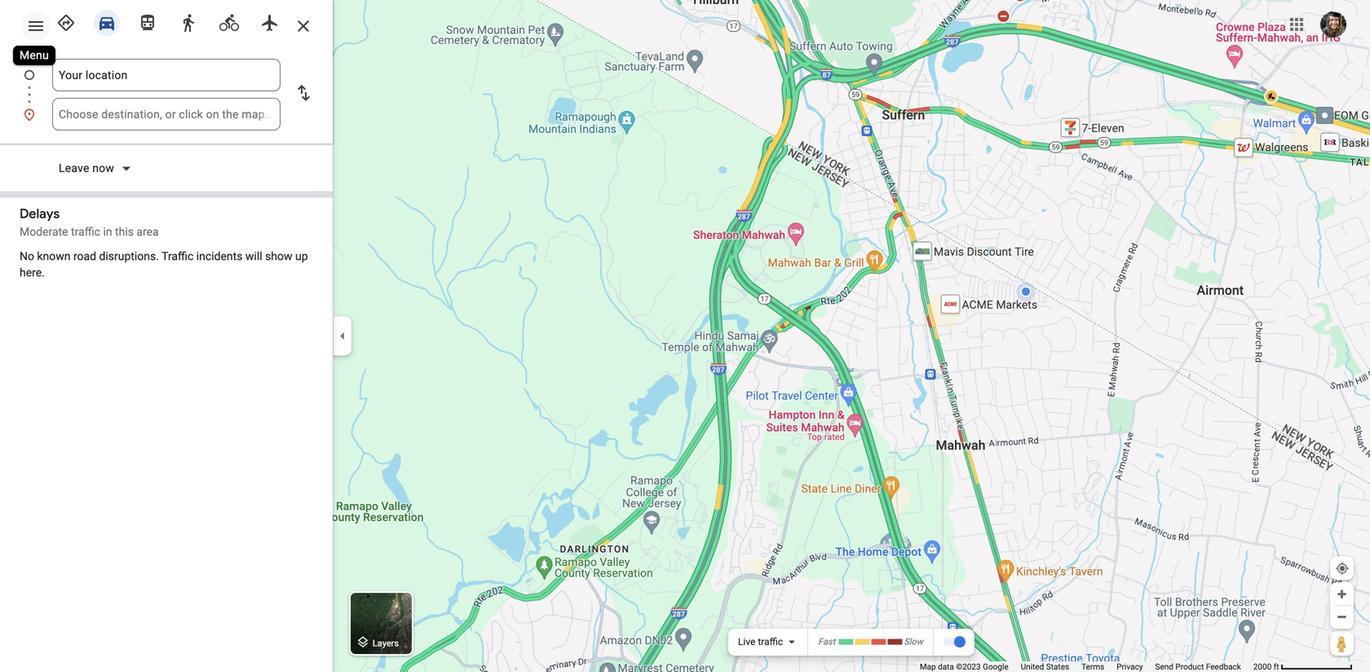 Task type: describe. For each thing, give the bounding box(es) containing it.
none radio walking
[[171, 7, 206, 36]]

live traffic
[[738, 636, 783, 648]]

known
[[37, 250, 71, 263]]

show street view coverage image
[[1330, 631, 1354, 656]]

this
[[115, 225, 134, 239]]

2000 ft
[[1253, 662, 1279, 672]]

privacy button
[[1117, 661, 1143, 672]]

none radio cycling
[[212, 7, 246, 36]]

show
[[265, 250, 292, 263]]

google maps element
[[0, 0, 1370, 672]]

product
[[1176, 662, 1204, 672]]

none radio transit
[[130, 7, 165, 36]]

none field starting point your location
[[59, 59, 274, 91]]

2 list item from the top
[[0, 98, 333, 130]]

transit image
[[138, 13, 157, 33]]

live
[[738, 636, 756, 648]]

1 vertical spatial traffic
[[758, 636, 783, 648]]

leave now
[[59, 161, 114, 175]]

none radio best travel modes
[[49, 7, 83, 36]]

driving image
[[97, 13, 117, 33]]

here.
[[20, 266, 45, 279]]

united
[[1021, 662, 1044, 672]]

footer inside google maps element
[[920, 661, 1253, 672]]

2000 ft button
[[1253, 662, 1353, 672]]

privacy
[[1117, 662, 1143, 672]]

data
[[938, 662, 954, 672]]

feedback
[[1206, 662, 1241, 672]]

none field choose destination, or click on the map...
[[59, 98, 274, 130]]

united states button
[[1021, 661, 1069, 672]]

disruptions.
[[99, 250, 159, 263]]

send
[[1155, 662, 1174, 672]]

directions main content
[[0, 0, 333, 672]]

send product feedback button
[[1155, 661, 1241, 672]]

reverse starting point and destination image
[[294, 83, 313, 103]]

close directions image
[[294, 16, 313, 36]]

google account: giulia masi  
(giulia.masi@adept.ai) image
[[1320, 12, 1346, 38]]

live traffic option
[[738, 636, 783, 648]]

slow
[[904, 637, 923, 647]]

walking image
[[179, 13, 198, 33]]

traffic
[[162, 250, 194, 263]]

leave now button
[[52, 160, 139, 180]]

road
[[73, 250, 96, 263]]

no
[[20, 250, 34, 263]]

fast
[[818, 637, 835, 647]]



Task type: locate. For each thing, give the bounding box(es) containing it.
terms
[[1082, 662, 1104, 672]]

leave
[[59, 161, 89, 175]]

Starting point Your location field
[[59, 65, 274, 85]]

0 vertical spatial none field
[[59, 59, 274, 91]]

2 horizontal spatial none radio
[[253, 7, 287, 36]]

none radio right best travel modes radio
[[90, 7, 124, 36]]

None radio
[[130, 7, 165, 36], [212, 7, 246, 36], [253, 7, 287, 36]]

1 horizontal spatial traffic
[[758, 636, 783, 648]]

list item
[[0, 59, 333, 111], [0, 98, 333, 130]]

cycling image
[[219, 13, 239, 33]]


[[356, 633, 370, 651]]

traffic left in
[[71, 225, 100, 239]]

list item down starting point your location field at the top left of page
[[0, 98, 333, 130]]

incidents
[[196, 250, 243, 263]]

1 list item from the top
[[0, 59, 333, 111]]

show your location image
[[1335, 561, 1350, 576]]

zoom out image
[[1336, 611, 1348, 623]]

none field for 1st list item from the bottom
[[59, 98, 274, 130]]

0 horizontal spatial traffic
[[71, 225, 100, 239]]

2 none radio from the left
[[212, 7, 246, 36]]

moderate
[[20, 225, 68, 239]]

no known road disruptions. traffic incidents will show up here.
[[20, 250, 308, 279]]

terms button
[[1082, 661, 1104, 672]]

traffic right "live" at the right
[[758, 636, 783, 648]]

list item down transit image
[[0, 59, 333, 111]]

0 vertical spatial traffic
[[71, 225, 100, 239]]

None field
[[59, 59, 274, 91], [59, 98, 274, 130]]

list
[[0, 59, 333, 130]]

2000
[[1253, 662, 1272, 672]]

Choose destination, or click on the map... field
[[59, 104, 274, 124]]

in
[[103, 225, 112, 239]]

states
[[1046, 662, 1069, 672]]

zoom in image
[[1336, 588, 1348, 600]]

 layers
[[356, 633, 399, 651]]

none radio left close directions image at top
[[253, 7, 287, 36]]

none radio the driving
[[90, 7, 124, 36]]

1 none radio from the left
[[49, 7, 83, 36]]

none field down starting point your location field at the top left of page
[[59, 98, 274, 130]]

map data ©2023 google
[[920, 662, 1009, 672]]

ft
[[1274, 662, 1279, 672]]

1 horizontal spatial none radio
[[90, 7, 124, 36]]

collapse side panel image
[[334, 327, 352, 345]]

none radio left walking radio
[[130, 7, 165, 36]]

united states
[[1021, 662, 1069, 672]]

send product feedback
[[1155, 662, 1241, 672]]

area
[[137, 225, 159, 239]]

best travel modes image
[[56, 13, 76, 33]]

map
[[920, 662, 936, 672]]

delays
[[20, 206, 60, 222]]

0 horizontal spatial none radio
[[49, 7, 83, 36]]

footer
[[920, 661, 1253, 672]]

2 horizontal spatial none radio
[[171, 7, 206, 36]]

will
[[245, 250, 262, 263]]

3 none radio from the left
[[171, 7, 206, 36]]

1 vertical spatial none field
[[59, 98, 274, 130]]

layers
[[372, 638, 399, 648]]

1 none radio from the left
[[130, 7, 165, 36]]

none radio left the driving radio
[[49, 7, 83, 36]]

0 horizontal spatial none radio
[[130, 7, 165, 36]]

traffic
[[71, 225, 100, 239], [758, 636, 783, 648]]

none field for 2nd list item from the bottom of the google maps element
[[59, 59, 274, 91]]

list inside google maps element
[[0, 59, 333, 130]]

now
[[92, 161, 114, 175]]

1 horizontal spatial none radio
[[212, 7, 246, 36]]

None radio
[[49, 7, 83, 36], [90, 7, 124, 36], [171, 7, 206, 36]]

 Show traffic  checkbox
[[943, 635, 966, 649]]

leave now option
[[59, 160, 117, 177]]

1 none field from the top
[[59, 59, 274, 91]]

none field up choose destination, or click on the map... field
[[59, 59, 274, 91]]

3 none radio from the left
[[253, 7, 287, 36]]

2 none field from the top
[[59, 98, 274, 130]]

none radio left the flights option
[[212, 7, 246, 36]]

up
[[295, 250, 308, 263]]

flights image
[[260, 13, 280, 33]]

delays moderate traffic in this area
[[20, 206, 159, 239]]

none radio right transit option
[[171, 7, 206, 36]]

traffic inside delays moderate traffic in this area
[[71, 225, 100, 239]]

none radio the flights
[[253, 7, 287, 36]]

©2023
[[956, 662, 981, 672]]

2 none radio from the left
[[90, 7, 124, 36]]

footer containing map data ©2023 google
[[920, 661, 1253, 672]]

google
[[983, 662, 1009, 672]]



Task type: vqa. For each thing, say whether or not it's contained in the screenshot.
Things
no



